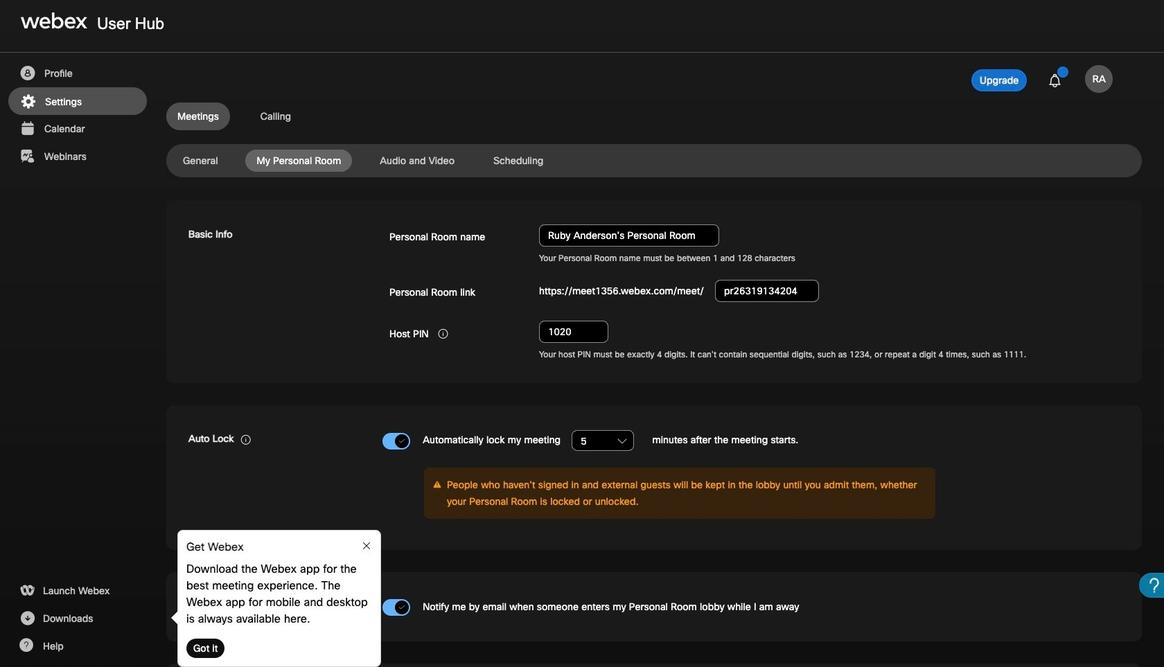 Task type: vqa. For each thing, say whether or not it's contained in the screenshot.
2nd Mds Check_Bold 'Image' from the bottom
no



Task type: describe. For each thing, give the bounding box(es) containing it.
mds people circle_filled image
[[19, 65, 36, 82]]

mds webex helix filled image
[[19, 583, 36, 599]]

mds webinar_filled image
[[19, 148, 36, 165]]

mds check_bold image
[[398, 437, 405, 446]]



Task type: locate. For each thing, give the bounding box(es) containing it.
None text field
[[715, 280, 819, 302], [539, 321, 608, 343], [715, 280, 819, 302], [539, 321, 608, 343]]

mds content download_filled image
[[19, 610, 36, 627]]

0 vertical spatial tab list
[[166, 103, 1142, 130]]

2 tab list from the top
[[166, 150, 1142, 172]]

cisco webex image
[[21, 12, 87, 29]]

1 vertical spatial tab list
[[166, 150, 1142, 172]]

tooltip
[[170, 530, 381, 667]]

alert
[[539, 254, 1120, 265]]

None text field
[[539, 225, 719, 247]]

mds settings_filled image
[[19, 94, 37, 110]]

ng help active image
[[19, 638, 33, 652]]

1 tab list from the top
[[166, 103, 1142, 130]]

mds cancel_bold image
[[361, 540, 372, 552]]

mds check_bold image
[[398, 604, 405, 613]]

tab list
[[166, 103, 1142, 130], [166, 150, 1142, 172]]

mds meetings_filled image
[[19, 121, 36, 137]]



